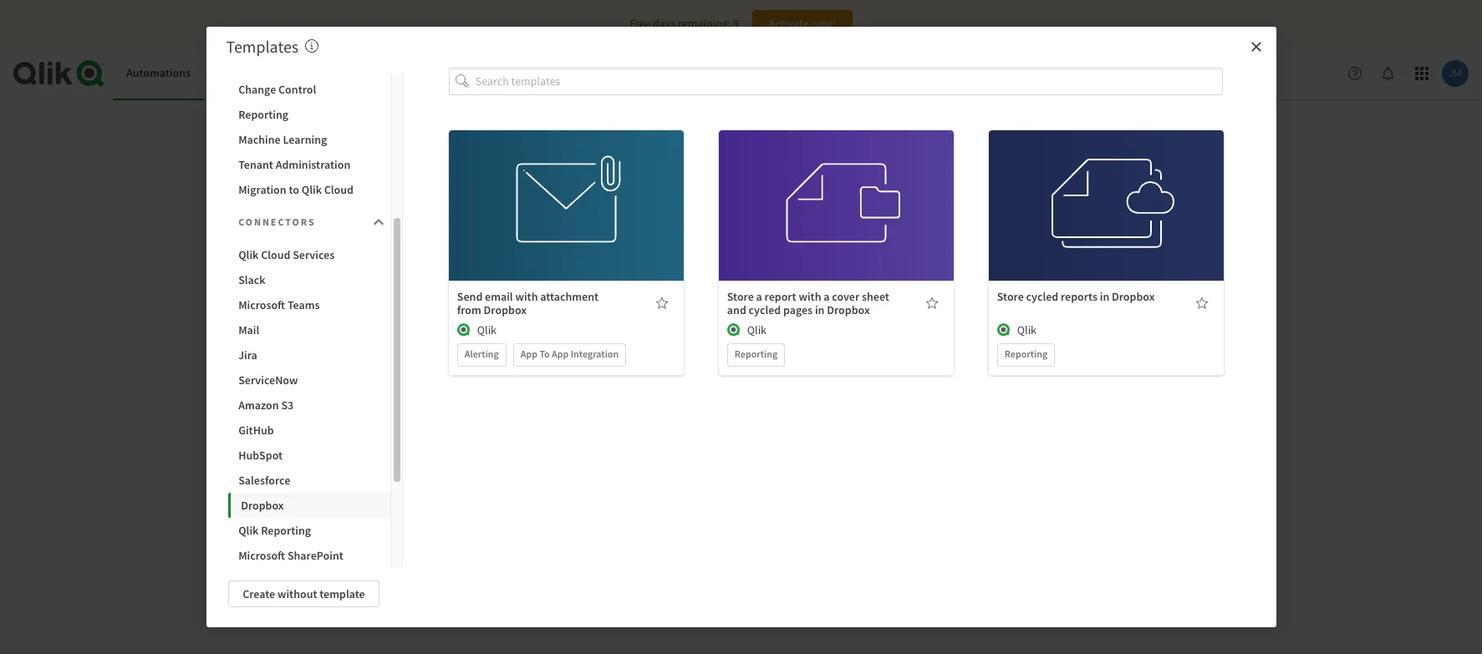 Task type: vqa. For each thing, say whether or not it's contained in the screenshot.
Expert.ai in the Button
no



Task type: locate. For each thing, give the bounding box(es) containing it.
microsoft down qlik reporting
[[238, 549, 285, 564]]

1 horizontal spatial app
[[552, 348, 569, 360]]

details up attachment on the top of the page
[[549, 216, 584, 231]]

0 horizontal spatial details
[[549, 216, 584, 231]]

0 horizontal spatial use template button
[[514, 174, 619, 200]]

qlik cloud services
[[238, 248, 335, 263]]

cloud down connectors
[[261, 248, 291, 263]]

templates
[[226, 36, 299, 57]]

salesforce button
[[228, 468, 391, 493]]

qlik image for store a report with a cover sheet and cycled pages in dropbox
[[727, 323, 741, 337]]

1 horizontal spatial details button
[[784, 210, 889, 237]]

details button up the reports
[[1054, 210, 1159, 237]]

connections button
[[319, 47, 409, 100]]

template
[[554, 179, 600, 195], [824, 179, 870, 195], [1094, 179, 1140, 195], [320, 587, 365, 602]]

dropbox down 'salesforce'
[[241, 498, 284, 513]]

in right the reports
[[1100, 289, 1110, 304]]

1 use from the left
[[533, 179, 552, 195]]

microsoft for microsoft sharepoint
[[238, 549, 285, 564]]

2 details from the left
[[819, 216, 854, 231]]

report
[[765, 289, 797, 304]]

1 add to favorites image from the left
[[655, 297, 669, 310]]

dropbox right from
[[484, 302, 527, 317]]

2 details button from the left
[[784, 210, 889, 237]]

0 horizontal spatial a
[[756, 289, 763, 304]]

2 horizontal spatial details button
[[1054, 210, 1159, 237]]

2 add to favorites image from the left
[[926, 297, 939, 310]]

microsoft for microsoft teams
[[238, 298, 285, 313]]

cloud
[[324, 182, 354, 197], [261, 248, 291, 263]]

reporting down "store cycled reports in dropbox"
[[1005, 348, 1048, 360]]

use
[[533, 179, 552, 195], [803, 179, 822, 195], [1073, 179, 1092, 195]]

2 microsoft from the top
[[238, 549, 285, 564]]

with inside store a report with a cover sheet and cycled pages in dropbox
[[799, 289, 822, 304]]

create without template button
[[228, 581, 379, 608]]

dropbox
[[1112, 289, 1155, 304], [484, 302, 527, 317], [827, 302, 870, 317], [241, 498, 284, 513]]

2 horizontal spatial qlik image
[[998, 323, 1011, 337]]

0 vertical spatial microsoft
[[238, 298, 285, 313]]

1 horizontal spatial use template
[[803, 179, 870, 195]]

use for dropbox
[[533, 179, 552, 195]]

microsoft sharepoint
[[238, 549, 344, 564]]

1 with from the left
[[516, 289, 538, 304]]

0 horizontal spatial app
[[521, 348, 538, 360]]

1 a from the left
[[756, 289, 763, 304]]

1 vertical spatial microsoft
[[238, 549, 285, 564]]

2 horizontal spatial details
[[1089, 216, 1124, 231]]

with
[[516, 289, 538, 304], [799, 289, 822, 304]]

cycled right and
[[749, 302, 781, 317]]

details
[[549, 216, 584, 231], [819, 216, 854, 231], [1089, 216, 1124, 231]]

app left to
[[521, 348, 538, 360]]

2 horizontal spatial use
[[1073, 179, 1092, 195]]

qlik
[[302, 182, 322, 197], [238, 248, 259, 263], [477, 322, 497, 338], [747, 322, 767, 338], [1018, 322, 1037, 338], [238, 523, 259, 539]]

details button up cover
[[784, 210, 889, 237]]

github button
[[228, 418, 391, 443]]

1 vertical spatial cloud
[[261, 248, 291, 263]]

1 horizontal spatial use template button
[[784, 174, 889, 200]]

a left cover
[[824, 289, 830, 304]]

qlik image for store cycled reports in dropbox
[[998, 323, 1011, 337]]

tenant
[[238, 157, 273, 172]]

to
[[289, 182, 299, 197]]

tenant administration button
[[228, 152, 391, 177]]

microsoft
[[238, 298, 285, 313], [238, 549, 285, 564]]

details for dropbox
[[549, 216, 584, 231]]

qlik down "store cycled reports in dropbox"
[[1018, 322, 1037, 338]]

2 horizontal spatial use template button
[[1054, 174, 1159, 200]]

details up cover
[[819, 216, 854, 231]]

teams
[[288, 298, 320, 313]]

reporting up "machine"
[[238, 107, 289, 122]]

cycled left the reports
[[1027, 289, 1059, 304]]

add to favorites image left and
[[655, 297, 669, 310]]

details button
[[514, 210, 619, 237], [784, 210, 889, 237], [1054, 210, 1159, 237]]

close image
[[1250, 40, 1263, 54]]

store left report
[[727, 289, 754, 304]]

0 horizontal spatial cloud
[[261, 248, 291, 263]]

store cycled reports in dropbox
[[998, 289, 1155, 304]]

dropbox inside store a report with a cover sheet and cycled pages in dropbox
[[827, 302, 870, 317]]

create
[[243, 587, 275, 602]]

details button for cover
[[784, 210, 889, 237]]

tenant administration
[[238, 157, 351, 172]]

integration
[[571, 348, 619, 360]]

slack
[[238, 273, 266, 288]]

mail button
[[228, 318, 391, 343]]

0 horizontal spatial use
[[533, 179, 552, 195]]

now!
[[811, 16, 837, 31]]

2 use template from the left
[[803, 179, 870, 195]]

2 qlik image from the left
[[727, 323, 741, 337]]

send
[[457, 289, 483, 304]]

0 vertical spatial cloud
[[324, 182, 354, 197]]

store a report with a cover sheet and cycled pages in dropbox
[[727, 289, 890, 317]]

tab list containing automations
[[113, 47, 409, 100]]

3 qlik image from the left
[[998, 323, 1011, 337]]

1 details button from the left
[[514, 210, 619, 237]]

with inside send email with attachment from dropbox
[[516, 289, 538, 304]]

mail
[[238, 323, 259, 338]]

app right to
[[552, 348, 569, 360]]

2 use from the left
[[803, 179, 822, 195]]

with right report
[[799, 289, 822, 304]]

0 horizontal spatial in
[[815, 302, 825, 317]]

attachment
[[540, 289, 599, 304]]

0 horizontal spatial cycled
[[749, 302, 781, 317]]

add to favorites image
[[655, 297, 669, 310], [926, 297, 939, 310]]

hubspot button
[[228, 443, 391, 468]]

1 qlik image from the left
[[457, 323, 471, 337]]

0 horizontal spatial qlik image
[[457, 323, 471, 337]]

cloud inside button
[[324, 182, 354, 197]]

qlik image down and
[[727, 323, 741, 337]]

2 with from the left
[[799, 289, 822, 304]]

qlik up alerting
[[477, 322, 497, 338]]

details up the reports
[[1089, 216, 1124, 231]]

connectors
[[238, 216, 316, 228]]

app
[[521, 348, 538, 360], [552, 348, 569, 360]]

1 horizontal spatial store
[[998, 289, 1024, 304]]

a left report
[[756, 289, 763, 304]]

1 app from the left
[[521, 348, 538, 360]]

1 horizontal spatial details
[[819, 216, 854, 231]]

administration
[[276, 157, 351, 172]]

qlik image down from
[[457, 323, 471, 337]]

tab list
[[113, 47, 409, 100]]

qlik image down "store cycled reports in dropbox"
[[998, 323, 1011, 337]]

1 horizontal spatial qlik image
[[727, 323, 741, 337]]

change control
[[238, 82, 316, 97]]

migration
[[238, 182, 287, 197]]

migration to qlik cloud
[[238, 182, 354, 197]]

dropbox right pages
[[827, 302, 870, 317]]

qlik right to
[[302, 182, 322, 197]]

automations
[[126, 65, 191, 80]]

2 horizontal spatial use template
[[1073, 179, 1140, 195]]

qlik reporting button
[[228, 518, 391, 544]]

1 horizontal spatial a
[[824, 289, 830, 304]]

qlik up slack
[[238, 248, 259, 263]]

app to app integration
[[521, 348, 619, 360]]

in right pages
[[815, 302, 825, 317]]

connectors button
[[228, 206, 391, 239]]

microsoft down slack
[[238, 298, 285, 313]]

in
[[1100, 289, 1110, 304], [815, 302, 825, 317]]

use template
[[533, 179, 600, 195], [803, 179, 870, 195], [1073, 179, 1140, 195]]

3 details from the left
[[1089, 216, 1124, 231]]

0 horizontal spatial use template
[[533, 179, 600, 195]]

1 horizontal spatial add to favorites image
[[926, 297, 939, 310]]

remaining:
[[678, 16, 731, 31]]

dropbox right the reports
[[1112, 289, 1155, 304]]

2 a from the left
[[824, 289, 830, 304]]

sharepoint
[[288, 549, 344, 564]]

template for with
[[824, 179, 870, 195]]

1 use template button from the left
[[514, 174, 619, 200]]

hubspot
[[238, 448, 283, 463]]

with right email
[[516, 289, 538, 304]]

1 horizontal spatial cycled
[[1027, 289, 1059, 304]]

automations button
[[113, 47, 204, 100]]

1 use template from the left
[[533, 179, 600, 195]]

cycled
[[1027, 289, 1059, 304], [749, 302, 781, 317]]

2 app from the left
[[552, 348, 569, 360]]

cloud down administration on the top of page
[[324, 182, 354, 197]]

slack button
[[228, 268, 391, 293]]

learning
[[283, 132, 327, 147]]

0 horizontal spatial with
[[516, 289, 538, 304]]

details button up attachment on the top of the page
[[514, 210, 619, 237]]

0 horizontal spatial add to favorites image
[[655, 297, 669, 310]]

store left the reports
[[998, 289, 1024, 304]]

1 store from the left
[[727, 289, 754, 304]]

0 horizontal spatial store
[[727, 289, 754, 304]]

2 store from the left
[[998, 289, 1024, 304]]

3 use from the left
[[1073, 179, 1092, 195]]

a
[[756, 289, 763, 304], [824, 289, 830, 304]]

add to favorites image for store a report with a cover sheet and cycled pages in dropbox
[[926, 297, 939, 310]]

1 horizontal spatial cloud
[[324, 182, 354, 197]]

reporting
[[238, 107, 289, 122], [735, 348, 778, 360], [1005, 348, 1048, 360], [261, 523, 311, 539]]

qlik image
[[457, 323, 471, 337], [727, 323, 741, 337], [998, 323, 1011, 337]]

microsoft inside 'button'
[[238, 549, 285, 564]]

servicenow
[[238, 373, 298, 388]]

1 horizontal spatial with
[[799, 289, 822, 304]]

2 use template button from the left
[[784, 174, 889, 200]]

machine learning
[[238, 132, 327, 147]]

store inside store a report with a cover sheet and cycled pages in dropbox
[[727, 289, 754, 304]]

add to favorites image right sheet
[[926, 297, 939, 310]]

qlik inside 'button'
[[238, 248, 259, 263]]

cover
[[832, 289, 860, 304]]

store
[[727, 289, 754, 304], [998, 289, 1024, 304]]

1 microsoft from the top
[[238, 298, 285, 313]]

1 details from the left
[[549, 216, 584, 231]]

use template button
[[514, 174, 619, 200], [784, 174, 889, 200], [1054, 174, 1159, 200]]

servicenow button
[[228, 368, 391, 393]]

use template for cover
[[803, 179, 870, 195]]

0 horizontal spatial details button
[[514, 210, 619, 237]]

1 horizontal spatial use
[[803, 179, 822, 195]]

microsoft inside button
[[238, 298, 285, 313]]



Task type: describe. For each thing, give the bounding box(es) containing it.
qlik image for send email with attachment from dropbox
[[457, 323, 471, 337]]

github
[[238, 423, 274, 438]]

to
[[540, 348, 550, 360]]

activate now!
[[769, 16, 837, 31]]

sheet
[[862, 289, 890, 304]]

change control button
[[228, 77, 391, 102]]

email
[[485, 289, 513, 304]]

change
[[238, 82, 276, 97]]

reporting down and
[[735, 348, 778, 360]]

activate now! link
[[753, 10, 853, 37]]

cloud inside 'button'
[[261, 248, 291, 263]]

reports
[[1061, 289, 1098, 304]]

send email with attachment from dropbox
[[457, 289, 599, 317]]

control
[[279, 82, 316, 97]]

days
[[653, 16, 676, 31]]

pages
[[784, 302, 813, 317]]

jira button
[[228, 343, 391, 368]]

template for in
[[1094, 179, 1140, 195]]

qlik down report
[[747, 322, 767, 338]]

machine learning button
[[228, 127, 391, 152]]

free days remaining: 9
[[630, 16, 739, 31]]

use template button for cover
[[784, 174, 889, 200]]

microsoft teams button
[[228, 293, 391, 318]]

free
[[630, 16, 651, 31]]

details button for dropbox
[[514, 210, 619, 237]]

machine
[[238, 132, 281, 147]]

and
[[727, 302, 747, 317]]

qlik reporting
[[238, 523, 311, 539]]

microsoft sharepoint button
[[228, 544, 391, 569]]

services
[[293, 248, 335, 263]]

3 details button from the left
[[1054, 210, 1159, 237]]

s3
[[281, 398, 294, 413]]

qlik up microsoft sharepoint
[[238, 523, 259, 539]]

in inside store a report with a cover sheet and cycled pages in dropbox
[[815, 302, 825, 317]]

alerting
[[465, 348, 499, 360]]

template inside button
[[320, 587, 365, 602]]

use for cover
[[803, 179, 822, 195]]

store for store cycled reports in dropbox
[[998, 289, 1024, 304]]

dropbox inside send email with attachment from dropbox
[[484, 302, 527, 317]]

jira
[[238, 348, 257, 363]]

create without template
[[243, 587, 365, 602]]

microsoft teams
[[238, 298, 320, 313]]

reporting button
[[228, 102, 391, 127]]

cycled inside store a report with a cover sheet and cycled pages in dropbox
[[749, 302, 781, 317]]

amazon
[[238, 398, 279, 413]]

templates are pre-built automations that help you automate common business workflows. get started by selecting one of the pre-built templates or choose the blank canvas to build an automation from scratch. image
[[305, 39, 319, 53]]

3 use template button from the left
[[1054, 174, 1159, 200]]

add to favorites image for send email with attachment from dropbox
[[655, 297, 669, 310]]

9
[[733, 16, 739, 31]]

dropbox button
[[228, 493, 391, 518]]

add to favorites image
[[1196, 297, 1209, 310]]

use template for dropbox
[[533, 179, 600, 195]]

use template button for dropbox
[[514, 174, 619, 200]]

template for attachment
[[554, 179, 600, 195]]

1 horizontal spatial in
[[1100, 289, 1110, 304]]

amazon s3
[[238, 398, 294, 413]]

activate
[[769, 16, 809, 31]]

templates are pre-built automations that help you automate common business workflows. get started by selecting one of the pre-built templates or choose the blank canvas to build an automation from scratch. tooltip
[[305, 36, 319, 57]]

from
[[457, 302, 482, 317]]

dropbox inside button
[[241, 498, 284, 513]]

salesforce
[[238, 473, 290, 488]]

connections
[[333, 65, 396, 80]]

without
[[278, 587, 317, 602]]

store for store a report with a cover sheet and cycled pages in dropbox
[[727, 289, 754, 304]]

reporting up microsoft sharepoint
[[261, 523, 311, 539]]

migration to qlik cloud button
[[228, 177, 391, 202]]

details for cover
[[819, 216, 854, 231]]

qlik cloud services button
[[228, 243, 391, 268]]

3 use template from the left
[[1073, 179, 1140, 195]]

Search templates text field
[[476, 68, 1223, 95]]

amazon s3 button
[[228, 393, 391, 418]]



